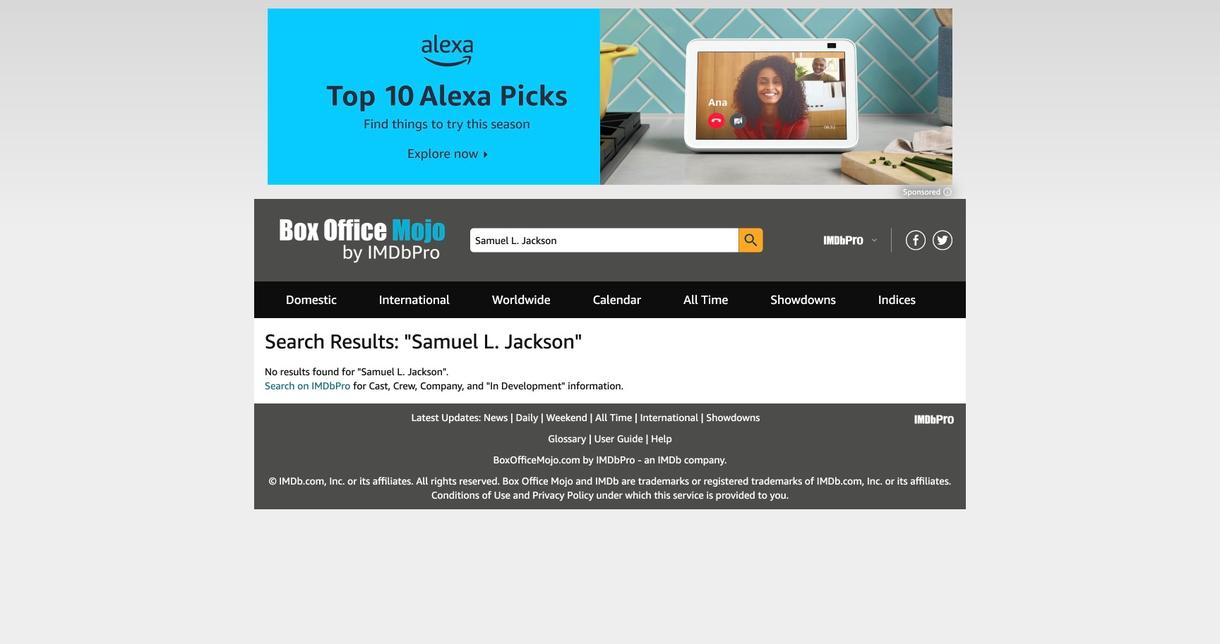Task type: vqa. For each thing, say whether or not it's contained in the screenshot.
$385,305
no



Task type: describe. For each thing, give the bounding box(es) containing it.
sponsored content section
[[268, 8, 953, 195]]

Search for Titles search field
[[470, 228, 739, 252]]



Task type: locate. For each thing, give the bounding box(es) containing it.
None submit
[[739, 228, 763, 252]]



